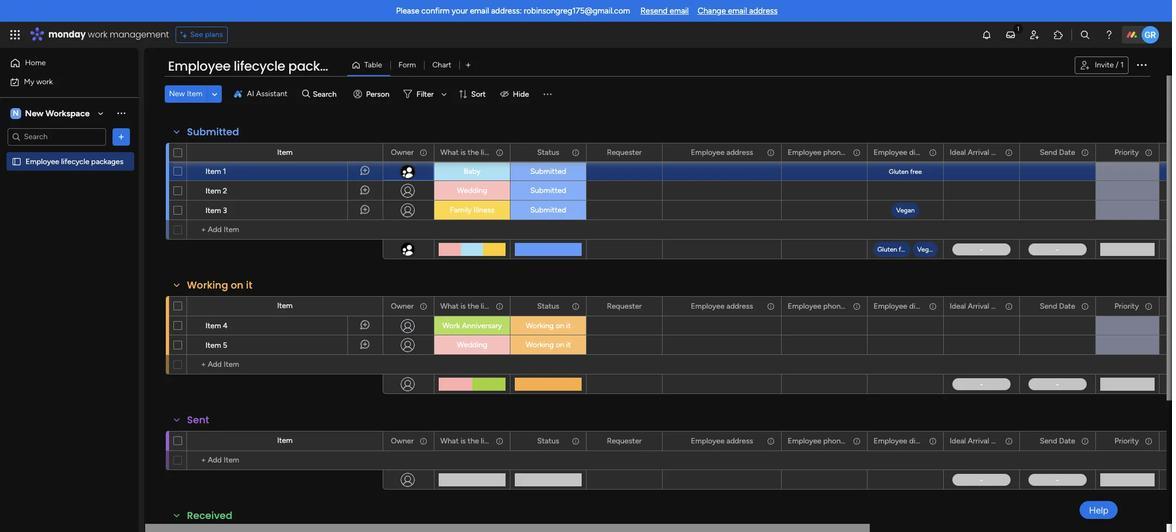 Task type: describe. For each thing, give the bounding box(es) containing it.
3 send date from the top
[[1040, 437, 1076, 446]]

new for new item
[[169, 89, 185, 98]]

sent
[[187, 413, 209, 427]]

monday
[[48, 28, 86, 41]]

filter button
[[399, 85, 451, 103]]

3 employee phone number field from the top
[[785, 435, 873, 447]]

add view image
[[466, 61, 471, 69]]

submitted inside field
[[187, 125, 239, 139]]

sort button
[[454, 85, 493, 103]]

Submitted field
[[184, 125, 242, 139]]

hide button
[[496, 85, 536, 103]]

2 vertical spatial working on it
[[526, 341, 571, 350]]

3 employee dietary restriction from the top
[[874, 437, 970, 446]]

1 image
[[1014, 22, 1024, 35]]

confirm
[[422, 6, 450, 16]]

change email address link
[[698, 6, 778, 16]]

1 email from the left
[[470, 6, 489, 16]]

ideal arrival date field for submitted
[[948, 147, 1008, 159]]

2 + add item text field from the top
[[193, 454, 378, 467]]

2 employee dietary restriction field from the top
[[871, 301, 970, 312]]

work for monday
[[88, 28, 107, 41]]

1 vertical spatial it
[[567, 321, 571, 331]]

0 vertical spatial gluten free
[[889, 168, 922, 176]]

phone for working on it
[[824, 302, 845, 311]]

received
[[187, 509, 233, 523]]

employee phone number field for submitted
[[785, 147, 873, 159]]

event? for 2nd what is the life event? field from the top of the page
[[493, 302, 516, 311]]

2 vertical spatial it
[[567, 341, 571, 350]]

3 requester field from the top
[[605, 435, 645, 447]]

new item button
[[165, 85, 207, 103]]

3 status field from the top
[[535, 435, 562, 447]]

v2 search image
[[302, 88, 310, 100]]

employee lifecycle packages inside 'field'
[[168, 57, 352, 75]]

2 what is the life event? field from the top
[[438, 301, 516, 312]]

owner for second owner field
[[391, 302, 414, 311]]

packages inside employee lifecycle packages 'field'
[[288, 57, 352, 75]]

n
[[13, 109, 19, 118]]

2 vertical spatial on
[[556, 341, 565, 350]]

ai
[[247, 89, 254, 98]]

notifications image
[[982, 29, 993, 40]]

item 2
[[206, 187, 227, 196]]

/
[[1116, 60, 1119, 70]]

person
[[366, 89, 390, 99]]

Working on it field
[[184, 278, 255, 293]]

column information image for third send date field from the bottom
[[1081, 148, 1090, 157]]

Search field
[[310, 86, 343, 102]]

column information image for 3rd 'employee dietary restriction' 'field' from the bottom of the page
[[929, 148, 938, 157]]

2 ideal arrival date field from the top
[[948, 301, 1008, 312]]

item 3
[[206, 206, 227, 215]]

2 employee dietary restriction from the top
[[874, 302, 970, 311]]

1 is from the top
[[461, 148, 466, 157]]

what is the life event? for 2nd what is the life event? field from the top of the page
[[441, 302, 516, 311]]

Received field
[[184, 509, 235, 523]]

3 priority field from the top
[[1112, 435, 1142, 447]]

select product image
[[10, 29, 21, 40]]

working on it inside field
[[187, 278, 253, 292]]

2 restriction from the top
[[935, 302, 970, 311]]

robinsongreg175@gmail.com
[[524, 6, 631, 16]]

chart button
[[424, 57, 460, 74]]

3 dietary from the top
[[910, 437, 933, 446]]

item inside button
[[187, 89, 203, 98]]

0 vertical spatial gluten
[[889, 168, 909, 176]]

home button
[[7, 54, 117, 72]]

lifecycle inside 'field'
[[234, 57, 285, 75]]

item 1
[[206, 167, 226, 176]]

3 what from the top
[[441, 437, 459, 446]]

3 priority from the top
[[1115, 437, 1140, 446]]

please confirm your email address: robinsongreg175@gmail.com
[[396, 6, 631, 16]]

workspace
[[46, 108, 90, 118]]

column information image for employee phone number field associated with working on it
[[853, 302, 862, 311]]

3 number from the top
[[847, 437, 873, 446]]

resend email
[[641, 6, 689, 16]]

requester for 2nd the requester field from the bottom
[[607, 302, 642, 311]]

greg robinson image
[[1142, 26, 1160, 44]]

2 employee address from the top
[[691, 302, 753, 311]]

Search in workspace field
[[23, 131, 91, 143]]

1 vertical spatial gluten
[[878, 246, 898, 253]]

1 employee dietary restriction from the top
[[874, 148, 970, 157]]

see plans
[[190, 30, 223, 39]]

anniversary
[[462, 321, 502, 331]]

invite members image
[[1030, 29, 1041, 40]]

column information image for third what is the life event? field from the bottom of the page
[[496, 148, 504, 157]]

ai logo image
[[234, 90, 243, 98]]

2 status field from the top
[[535, 301, 562, 312]]

phone for submitted
[[824, 148, 845, 157]]

management
[[110, 28, 169, 41]]

1 vertical spatial options image
[[116, 131, 127, 142]]

lifecycle inside list box
[[61, 157, 89, 166]]

family illness
[[450, 206, 495, 215]]

employee address for submitted
[[691, 148, 753, 157]]

table
[[364, 60, 382, 70]]

help button
[[1080, 502, 1118, 519]]

+ Add Item text field
[[193, 358, 378, 372]]

workspace options image
[[116, 108, 127, 119]]

3 owner field from the top
[[388, 435, 417, 447]]

help
[[1090, 505, 1109, 516]]

column information image for submitted employee phone number field
[[853, 148, 862, 157]]

3 employee phone number from the top
[[788, 437, 873, 446]]

baby
[[464, 167, 481, 176]]

0 vertical spatial free
[[911, 168, 922, 176]]

change
[[698, 6, 726, 16]]

column information image for ideal arrival date field corresponding to sent
[[1005, 437, 1014, 446]]

requester for third the requester field from the bottom
[[607, 148, 642, 157]]

event? for 3rd what is the life event? field
[[493, 437, 516, 446]]

filter
[[417, 89, 434, 99]]

change email address
[[698, 6, 778, 16]]

item 4
[[206, 321, 228, 331]]

2 send date from the top
[[1040, 302, 1076, 311]]

3 employee dietary restriction field from the top
[[871, 435, 970, 447]]

person button
[[349, 85, 396, 103]]

owner for third owner field from the bottom of the page
[[391, 148, 414, 157]]

email for change email address
[[728, 6, 748, 16]]

3
[[223, 206, 227, 215]]

working inside field
[[187, 278, 228, 292]]

workspace selection element
[[10, 107, 91, 120]]

see
[[190, 30, 203, 39]]

3 phone from the top
[[824, 437, 845, 446]]

ideal arrival date for sent
[[950, 437, 1008, 446]]

column information image for first priority field from the bottom
[[1145, 437, 1154, 446]]

3 send date field from the top
[[1038, 435, 1079, 447]]

2 wedding from the top
[[457, 341, 488, 350]]

1 vertical spatial gluten free
[[878, 246, 911, 253]]

see plans button
[[176, 27, 228, 43]]

resend
[[641, 6, 668, 16]]

2 vertical spatial working
[[526, 341, 554, 350]]

1 employee dietary restriction field from the top
[[871, 147, 970, 159]]

1 + add item text field from the top
[[193, 224, 378, 237]]

2 ideal from the top
[[950, 302, 967, 311]]

column information image for second employee address field from the bottom of the page
[[767, 302, 776, 311]]

assistant
[[256, 89, 288, 98]]

1 what from the top
[[441, 148, 459, 157]]

resend email link
[[641, 6, 689, 16]]

arrival for sent
[[968, 437, 990, 446]]

1 vertical spatial on
[[556, 321, 565, 331]]

Sent field
[[184, 413, 212, 428]]

public board image
[[11, 156, 22, 167]]

column information image for second owner field
[[419, 302, 428, 311]]

2 status from the top
[[538, 302, 560, 311]]



Task type: locate. For each thing, give the bounding box(es) containing it.
column information image for 2nd status field from the bottom of the page
[[572, 302, 580, 311]]

employee inside list box
[[26, 157, 59, 166]]

3 employee address field from the top
[[689, 435, 756, 447]]

2 horizontal spatial email
[[728, 6, 748, 16]]

angle down image
[[212, 90, 217, 98]]

Employee lifecycle packages field
[[165, 57, 352, 76]]

1 employee address from the top
[[691, 148, 753, 157]]

2 vertical spatial status field
[[535, 435, 562, 447]]

3 send from the top
[[1040, 437, 1058, 446]]

Owner field
[[388, 147, 417, 159], [388, 301, 417, 312], [388, 435, 417, 447]]

what is the life event?
[[441, 148, 516, 157], [441, 302, 516, 311], [441, 437, 516, 446]]

employee address field for sent
[[689, 435, 756, 447]]

0 vertical spatial + add item text field
[[193, 224, 378, 237]]

4
[[223, 321, 228, 331]]

new for new workspace
[[25, 108, 43, 118]]

1 life from the top
[[481, 148, 492, 157]]

3 arrival from the top
[[968, 437, 990, 446]]

family
[[450, 206, 472, 215]]

2 vertical spatial ideal arrival date
[[950, 437, 1008, 446]]

3 ideal arrival date field from the top
[[948, 435, 1008, 447]]

1 horizontal spatial options image
[[1136, 58, 1149, 71]]

ideal arrival date for submitted
[[950, 148, 1008, 157]]

options image right /
[[1136, 58, 1149, 71]]

1 right /
[[1121, 60, 1124, 70]]

1 arrival from the top
[[968, 148, 990, 157]]

+ Add Item text field
[[193, 224, 378, 237], [193, 454, 378, 467]]

0 vertical spatial ideal
[[950, 148, 967, 157]]

1 vertical spatial vegan
[[918, 246, 936, 253]]

2 employee phone number field from the top
[[785, 301, 873, 312]]

2 vertical spatial owner
[[391, 437, 414, 446]]

help image
[[1104, 29, 1115, 40]]

0 vertical spatial restriction
[[935, 148, 970, 157]]

0 vertical spatial send
[[1040, 148, 1058, 157]]

employee inside employee lifecycle packages 'field'
[[168, 57, 231, 75]]

employee lifecycle packages list box
[[0, 150, 139, 318]]

arrival for submitted
[[968, 148, 990, 157]]

0 vertical spatial employee dietary restriction field
[[871, 147, 970, 159]]

column information image for first priority field from the top of the page
[[1145, 148, 1154, 157]]

column information image for sent employee address field
[[767, 437, 776, 446]]

What is the life event? field
[[438, 147, 516, 159], [438, 301, 516, 312], [438, 435, 516, 447]]

phone
[[824, 148, 845, 157], [824, 302, 845, 311], [824, 437, 845, 446]]

0 vertical spatial wedding
[[457, 186, 488, 195]]

work right monday
[[88, 28, 107, 41]]

send date
[[1040, 148, 1076, 157], [1040, 302, 1076, 311], [1040, 437, 1076, 446]]

2 vertical spatial restriction
[[935, 437, 970, 446]]

3 restriction from the top
[[935, 437, 970, 446]]

3 requester from the top
[[607, 437, 642, 446]]

2 is from the top
[[461, 302, 466, 311]]

0 vertical spatial options image
[[1136, 58, 1149, 71]]

hide
[[513, 89, 529, 99]]

1 vertical spatial employee phone number field
[[785, 301, 873, 312]]

2 the from the top
[[468, 302, 479, 311]]

on inside working on it field
[[231, 278, 244, 292]]

new item
[[169, 89, 203, 98]]

1 what is the life event? field from the top
[[438, 147, 516, 159]]

0 vertical spatial send date
[[1040, 148, 1076, 157]]

employee
[[168, 57, 231, 75], [691, 148, 725, 157], [788, 148, 822, 157], [874, 148, 908, 157], [26, 157, 59, 166], [691, 302, 725, 311], [788, 302, 822, 311], [874, 302, 908, 311], [691, 437, 725, 446], [788, 437, 822, 446], [874, 437, 908, 446]]

email for resend email
[[670, 6, 689, 16]]

0 horizontal spatial packages
[[91, 157, 123, 166]]

1 vertical spatial new
[[25, 108, 43, 118]]

invite / 1
[[1095, 60, 1124, 70]]

1 priority field from the top
[[1112, 147, 1142, 159]]

employee phone number field for working on it
[[785, 301, 873, 312]]

0 vertical spatial employee address field
[[689, 147, 756, 159]]

2 vertical spatial requester
[[607, 437, 642, 446]]

arrow down image
[[438, 88, 451, 101]]

3 life from the top
[[481, 437, 492, 446]]

1 vertical spatial priority field
[[1112, 301, 1142, 312]]

1 owner from the top
[[391, 148, 414, 157]]

1 vertical spatial requester field
[[605, 301, 645, 312]]

2 vertical spatial employee phone number field
[[785, 435, 873, 447]]

1 vertical spatial 1
[[223, 167, 226, 176]]

1 vertical spatial work
[[36, 77, 53, 86]]

1 status field from the top
[[535, 147, 562, 159]]

2 owner from the top
[[391, 302, 414, 311]]

1 send date from the top
[[1040, 148, 1076, 157]]

0 vertical spatial it
[[246, 278, 253, 292]]

1 ideal arrival date field from the top
[[948, 147, 1008, 159]]

my work
[[24, 77, 53, 86]]

1 send date field from the top
[[1038, 147, 1079, 159]]

workspace image
[[10, 107, 21, 119]]

2 arrival from the top
[[968, 302, 990, 311]]

working
[[187, 278, 228, 292], [526, 321, 554, 331], [526, 341, 554, 350]]

3 what is the life event? field from the top
[[438, 435, 516, 447]]

wedding down the baby at the top
[[457, 186, 488, 195]]

1 owner field from the top
[[388, 147, 417, 159]]

new inside workspace selection element
[[25, 108, 43, 118]]

form button
[[391, 57, 424, 74]]

column information image
[[496, 148, 504, 157], [853, 148, 862, 157], [929, 148, 938, 157], [1081, 148, 1090, 157], [1145, 148, 1154, 157], [419, 302, 428, 311], [572, 302, 580, 311], [767, 302, 776, 311], [853, 302, 862, 311], [929, 302, 938, 311], [1145, 302, 1154, 311], [419, 437, 428, 446], [496, 437, 504, 446], [767, 437, 776, 446], [929, 437, 938, 446], [1005, 437, 1014, 446], [1145, 437, 1154, 446]]

free
[[911, 168, 922, 176], [899, 246, 911, 253]]

Employee dietary restriction field
[[871, 147, 970, 159], [871, 301, 970, 312], [871, 435, 970, 447]]

the for 2nd what is the life event? field from the top of the page
[[468, 302, 479, 311]]

3 ideal from the top
[[950, 437, 967, 446]]

2
[[223, 187, 227, 196]]

1 dietary from the top
[[910, 148, 933, 157]]

employee lifecycle packages down search in workspace field
[[26, 157, 123, 166]]

1 vertical spatial phone
[[824, 302, 845, 311]]

0 vertical spatial on
[[231, 278, 244, 292]]

employee lifecycle packages inside list box
[[26, 157, 123, 166]]

1 horizontal spatial lifecycle
[[234, 57, 285, 75]]

1 vertical spatial what
[[441, 302, 459, 311]]

1 vertical spatial employee address field
[[689, 301, 756, 312]]

inbox image
[[1006, 29, 1017, 40]]

on
[[231, 278, 244, 292], [556, 321, 565, 331], [556, 341, 565, 350]]

1 vertical spatial working
[[526, 321, 554, 331]]

3 event? from the top
[[493, 437, 516, 446]]

0 vertical spatial employee dietary restriction
[[874, 148, 970, 157]]

life
[[481, 148, 492, 157], [481, 302, 492, 311], [481, 437, 492, 446]]

employee address
[[691, 148, 753, 157], [691, 302, 753, 311], [691, 437, 753, 446]]

priority
[[1115, 148, 1140, 157], [1115, 302, 1140, 311], [1115, 437, 1140, 446]]

2 vertical spatial send date field
[[1038, 435, 1079, 447]]

1 employee phone number from the top
[[788, 148, 873, 157]]

1 vertical spatial ideal
[[950, 302, 967, 311]]

illness
[[474, 206, 495, 215]]

packages inside the employee lifecycle packages list box
[[91, 157, 123, 166]]

what is the life event? for 3rd what is the life event? field
[[441, 437, 516, 446]]

dietary
[[910, 148, 933, 157], [910, 302, 933, 311], [910, 437, 933, 446]]

0 horizontal spatial email
[[470, 6, 489, 16]]

1 status from the top
[[538, 148, 560, 157]]

Send Date field
[[1038, 147, 1079, 159], [1038, 301, 1079, 312], [1038, 435, 1079, 447]]

chart
[[433, 60, 452, 70]]

sort
[[472, 89, 486, 99]]

ideal for sent
[[950, 437, 967, 446]]

working on it
[[187, 278, 253, 292], [526, 321, 571, 331], [526, 341, 571, 350]]

employee lifecycle packages up "ai assistant" button
[[168, 57, 352, 75]]

gluten free
[[889, 168, 922, 176], [878, 246, 911, 253]]

0 vertical spatial number
[[847, 148, 873, 157]]

1 requester from the top
[[607, 148, 642, 157]]

0 vertical spatial status
[[538, 148, 560, 157]]

requester for 3rd the requester field
[[607, 437, 642, 446]]

what is the life event? for third what is the life event? field from the bottom of the page
[[441, 148, 516, 157]]

0 vertical spatial priority field
[[1112, 147, 1142, 159]]

1 vertical spatial lifecycle
[[61, 157, 89, 166]]

lifecycle down search in workspace field
[[61, 157, 89, 166]]

address:
[[491, 6, 522, 16]]

ideal
[[950, 148, 967, 157], [950, 302, 967, 311], [950, 437, 967, 446]]

plans
[[205, 30, 223, 39]]

1 horizontal spatial vegan
[[918, 246, 936, 253]]

3 owner from the top
[[391, 437, 414, 446]]

address
[[750, 6, 778, 16], [727, 148, 753, 157], [727, 302, 753, 311], [727, 437, 753, 446]]

apps image
[[1054, 29, 1064, 40]]

0 horizontal spatial new
[[25, 108, 43, 118]]

Employee phone number field
[[785, 147, 873, 159], [785, 301, 873, 312], [785, 435, 873, 447]]

date
[[992, 148, 1008, 157], [1060, 148, 1076, 157], [992, 302, 1008, 311], [1060, 302, 1076, 311], [992, 437, 1008, 446], [1060, 437, 1076, 446]]

3 is from the top
[[461, 437, 466, 446]]

new left angle down icon
[[169, 89, 185, 98]]

1 vertical spatial wedding
[[457, 341, 488, 350]]

2 vertical spatial event?
[[493, 437, 516, 446]]

0 horizontal spatial work
[[36, 77, 53, 86]]

0 vertical spatial owner field
[[388, 147, 417, 159]]

1 horizontal spatial employee lifecycle packages
[[168, 57, 352, 75]]

email
[[470, 6, 489, 16], [670, 6, 689, 16], [728, 6, 748, 16]]

2 send date field from the top
[[1038, 301, 1079, 312]]

1 event? from the top
[[493, 148, 516, 157]]

1 employee address field from the top
[[689, 147, 756, 159]]

new right n
[[25, 108, 43, 118]]

gluten
[[889, 168, 909, 176], [878, 246, 898, 253]]

2 ideal arrival date from the top
[[950, 302, 1008, 311]]

life for third what is the life event? field from the bottom of the page
[[481, 148, 492, 157]]

0 vertical spatial what is the life event?
[[441, 148, 516, 157]]

employee phone number for working on it
[[788, 302, 873, 311]]

options image down "workspace options" icon
[[116, 131, 127, 142]]

Employee address field
[[689, 147, 756, 159], [689, 301, 756, 312], [689, 435, 756, 447]]

ai assistant button
[[230, 85, 292, 103]]

employee lifecycle packages
[[168, 57, 352, 75], [26, 157, 123, 166]]

employee address for sent
[[691, 437, 753, 446]]

Priority field
[[1112, 147, 1142, 159], [1112, 301, 1142, 312], [1112, 435, 1142, 447]]

1
[[1121, 60, 1124, 70], [223, 167, 226, 176]]

1 vertical spatial employee dietary restriction field
[[871, 301, 970, 312]]

email right the change
[[728, 6, 748, 16]]

3 ideal arrival date from the top
[[950, 437, 1008, 446]]

column information image for second 'employee dietary restriction' 'field'
[[929, 302, 938, 311]]

Status field
[[535, 147, 562, 159], [535, 301, 562, 312], [535, 435, 562, 447]]

ideal arrival date field for sent
[[948, 435, 1008, 447]]

invite / 1 button
[[1075, 57, 1129, 74]]

0 horizontal spatial options image
[[116, 131, 127, 142]]

2 employee address field from the top
[[689, 301, 756, 312]]

5
[[223, 341, 227, 350]]

2 what is the life event? from the top
[[441, 302, 516, 311]]

your
[[452, 6, 468, 16]]

item 5
[[206, 341, 227, 350]]

2 vertical spatial what is the life event?
[[441, 437, 516, 446]]

3 the from the top
[[468, 437, 479, 446]]

2 phone from the top
[[824, 302, 845, 311]]

0 vertical spatial ideal arrival date
[[950, 148, 1008, 157]]

1 vertical spatial requester
[[607, 302, 642, 311]]

1 employee phone number field from the top
[[785, 147, 873, 159]]

work
[[88, 28, 107, 41], [36, 77, 53, 86]]

email right the your
[[470, 6, 489, 16]]

1 send from the top
[[1040, 148, 1058, 157]]

1 what is the life event? from the top
[[441, 148, 516, 157]]

number
[[847, 148, 873, 157], [847, 302, 873, 311], [847, 437, 873, 446]]

vegan
[[897, 207, 915, 214], [918, 246, 936, 253]]

please
[[396, 6, 420, 16]]

column information image for 1st owner field from the bottom
[[419, 437, 428, 446]]

it
[[246, 278, 253, 292], [567, 321, 571, 331], [567, 341, 571, 350]]

3 employee address from the top
[[691, 437, 753, 446]]

Requester field
[[605, 147, 645, 159], [605, 301, 645, 312], [605, 435, 645, 447]]

employee dietary restriction
[[874, 148, 970, 157], [874, 302, 970, 311], [874, 437, 970, 446]]

0 vertical spatial ideal arrival date field
[[948, 147, 1008, 159]]

life for 2nd what is the life event? field from the top of the page
[[481, 302, 492, 311]]

owner for 1st owner field from the bottom
[[391, 437, 414, 446]]

2 vertical spatial send date
[[1040, 437, 1076, 446]]

1 vertical spatial employee address
[[691, 302, 753, 311]]

1 vertical spatial employee lifecycle packages
[[26, 157, 123, 166]]

2 what from the top
[[441, 302, 459, 311]]

event?
[[493, 148, 516, 157], [493, 302, 516, 311], [493, 437, 516, 446]]

work
[[443, 321, 460, 331]]

0 vertical spatial the
[[468, 148, 479, 157]]

monday work management
[[48, 28, 169, 41]]

employee address field for submitted
[[689, 147, 756, 159]]

new workspace
[[25, 108, 90, 118]]

0 vertical spatial event?
[[493, 148, 516, 157]]

invite
[[1095, 60, 1114, 70]]

options image
[[1136, 58, 1149, 71], [116, 131, 127, 142]]

1 phone from the top
[[824, 148, 845, 157]]

column information image for second priority field from the top of the page
[[1145, 302, 1154, 311]]

2 dietary from the top
[[910, 302, 933, 311]]

1 vertical spatial ideal arrival date
[[950, 302, 1008, 311]]

1 up 2
[[223, 167, 226, 176]]

2 priority from the top
[[1115, 302, 1140, 311]]

restriction
[[935, 148, 970, 157], [935, 302, 970, 311], [935, 437, 970, 446]]

0 vertical spatial what
[[441, 148, 459, 157]]

2 vertical spatial requester field
[[605, 435, 645, 447]]

1 inside button
[[1121, 60, 1124, 70]]

my work button
[[7, 73, 117, 91]]

2 requester from the top
[[607, 302, 642, 311]]

ai assistant
[[247, 89, 288, 98]]

work right my
[[36, 77, 53, 86]]

0 vertical spatial working
[[187, 278, 228, 292]]

Ideal Arrival Date field
[[948, 147, 1008, 159], [948, 301, 1008, 312], [948, 435, 1008, 447]]

work for my
[[36, 77, 53, 86]]

submitted
[[187, 125, 239, 139], [531, 167, 567, 176], [531, 186, 567, 195], [531, 206, 567, 215]]

0 vertical spatial new
[[169, 89, 185, 98]]

packages
[[288, 57, 352, 75], [91, 157, 123, 166]]

search everything image
[[1080, 29, 1091, 40]]

work inside button
[[36, 77, 53, 86]]

packages up search field
[[288, 57, 352, 75]]

column information image
[[419, 148, 428, 157], [572, 148, 580, 157], [767, 148, 776, 157], [1005, 148, 1014, 157], [496, 302, 504, 311], [1005, 302, 1014, 311], [1081, 302, 1090, 311], [572, 437, 580, 446], [853, 437, 862, 446], [1081, 437, 1090, 446]]

2 vertical spatial the
[[468, 437, 479, 446]]

number for working on it
[[847, 302, 873, 311]]

0 horizontal spatial lifecycle
[[61, 157, 89, 166]]

it inside field
[[246, 278, 253, 292]]

2 event? from the top
[[493, 302, 516, 311]]

1 vertical spatial what is the life event?
[[441, 302, 516, 311]]

1 vertical spatial employee phone number
[[788, 302, 873, 311]]

lifecycle
[[234, 57, 285, 75], [61, 157, 89, 166]]

packages down "workspace options" icon
[[91, 157, 123, 166]]

option
[[0, 152, 139, 154]]

0 vertical spatial working on it
[[187, 278, 253, 292]]

table button
[[348, 57, 391, 74]]

number for submitted
[[847, 148, 873, 157]]

1 requester field from the top
[[605, 147, 645, 159]]

3 what is the life event? from the top
[[441, 437, 516, 446]]

life for 3rd what is the life event? field
[[481, 437, 492, 446]]

1 the from the top
[[468, 148, 479, 157]]

status
[[538, 148, 560, 157], [538, 302, 560, 311], [538, 437, 560, 446]]

0 vertical spatial arrival
[[968, 148, 990, 157]]

2 vertical spatial employee address
[[691, 437, 753, 446]]

1 ideal from the top
[[950, 148, 967, 157]]

2 vertical spatial ideal
[[950, 437, 967, 446]]

0 vertical spatial life
[[481, 148, 492, 157]]

ideal for submitted
[[950, 148, 967, 157]]

lifecycle up "ai assistant" button
[[234, 57, 285, 75]]

1 restriction from the top
[[935, 148, 970, 157]]

what
[[441, 148, 459, 157], [441, 302, 459, 311], [441, 437, 459, 446]]

wedding down the work anniversary on the bottom left of page
[[457, 341, 488, 350]]

2 priority field from the top
[[1112, 301, 1142, 312]]

2 vertical spatial employee address field
[[689, 435, 756, 447]]

1 vertical spatial owner field
[[388, 301, 417, 312]]

1 vertical spatial send date field
[[1038, 301, 1079, 312]]

0 vertical spatial lifecycle
[[234, 57, 285, 75]]

2 life from the top
[[481, 302, 492, 311]]

2 vertical spatial priority
[[1115, 437, 1140, 446]]

form
[[399, 60, 416, 70]]

2 vertical spatial owner field
[[388, 435, 417, 447]]

column information image for 3rd what is the life event? field
[[496, 437, 504, 446]]

work anniversary
[[443, 321, 502, 331]]

1 vertical spatial number
[[847, 302, 873, 311]]

3 status from the top
[[538, 437, 560, 446]]

ideal arrival date
[[950, 148, 1008, 157], [950, 302, 1008, 311], [950, 437, 1008, 446]]

wedding
[[457, 186, 488, 195], [457, 341, 488, 350]]

my
[[24, 77, 34, 86]]

1 vertical spatial free
[[899, 246, 911, 253]]

email right resend
[[670, 6, 689, 16]]

0 vertical spatial requester
[[607, 148, 642, 157]]

new inside button
[[169, 89, 185, 98]]

1 vertical spatial ideal arrival date field
[[948, 301, 1008, 312]]

1 number from the top
[[847, 148, 873, 157]]

employee phone number for submitted
[[788, 148, 873, 157]]

1 vertical spatial send
[[1040, 302, 1058, 311]]

2 send from the top
[[1040, 302, 1058, 311]]

2 requester field from the top
[[605, 301, 645, 312]]

1 vertical spatial working on it
[[526, 321, 571, 331]]

0 vertical spatial requester field
[[605, 147, 645, 159]]

1 wedding from the top
[[457, 186, 488, 195]]

item
[[187, 89, 203, 98], [277, 148, 293, 157], [206, 167, 221, 176], [206, 187, 221, 196], [206, 206, 221, 215], [277, 301, 293, 311], [206, 321, 221, 331], [206, 341, 221, 350], [277, 436, 293, 445]]

0 vertical spatial vegan
[[897, 207, 915, 214]]

1 priority from the top
[[1115, 148, 1140, 157]]

2 owner field from the top
[[388, 301, 417, 312]]

home
[[25, 58, 46, 67]]

2 employee phone number from the top
[[788, 302, 873, 311]]

the for 3rd what is the life event? field
[[468, 437, 479, 446]]

2 number from the top
[[847, 302, 873, 311]]

1 vertical spatial status
[[538, 302, 560, 311]]

is
[[461, 148, 466, 157], [461, 302, 466, 311], [461, 437, 466, 446]]

the
[[468, 148, 479, 157], [468, 302, 479, 311], [468, 437, 479, 446]]

event? for third what is the life event? field from the bottom of the page
[[493, 148, 516, 157]]

3 email from the left
[[728, 6, 748, 16]]

2 vertical spatial number
[[847, 437, 873, 446]]

0 vertical spatial dietary
[[910, 148, 933, 157]]

menu image
[[542, 89, 553, 100]]

employee phone number
[[788, 148, 873, 157], [788, 302, 873, 311], [788, 437, 873, 446]]

column information image for first 'employee dietary restriction' 'field' from the bottom
[[929, 437, 938, 446]]

0 horizontal spatial 1
[[223, 167, 226, 176]]

2 vertical spatial arrival
[[968, 437, 990, 446]]

1 ideal arrival date from the top
[[950, 148, 1008, 157]]

the for third what is the life event? field from the bottom of the page
[[468, 148, 479, 157]]



Task type: vqa. For each thing, say whether or not it's contained in the screenshot.
"Filter" popup button
yes



